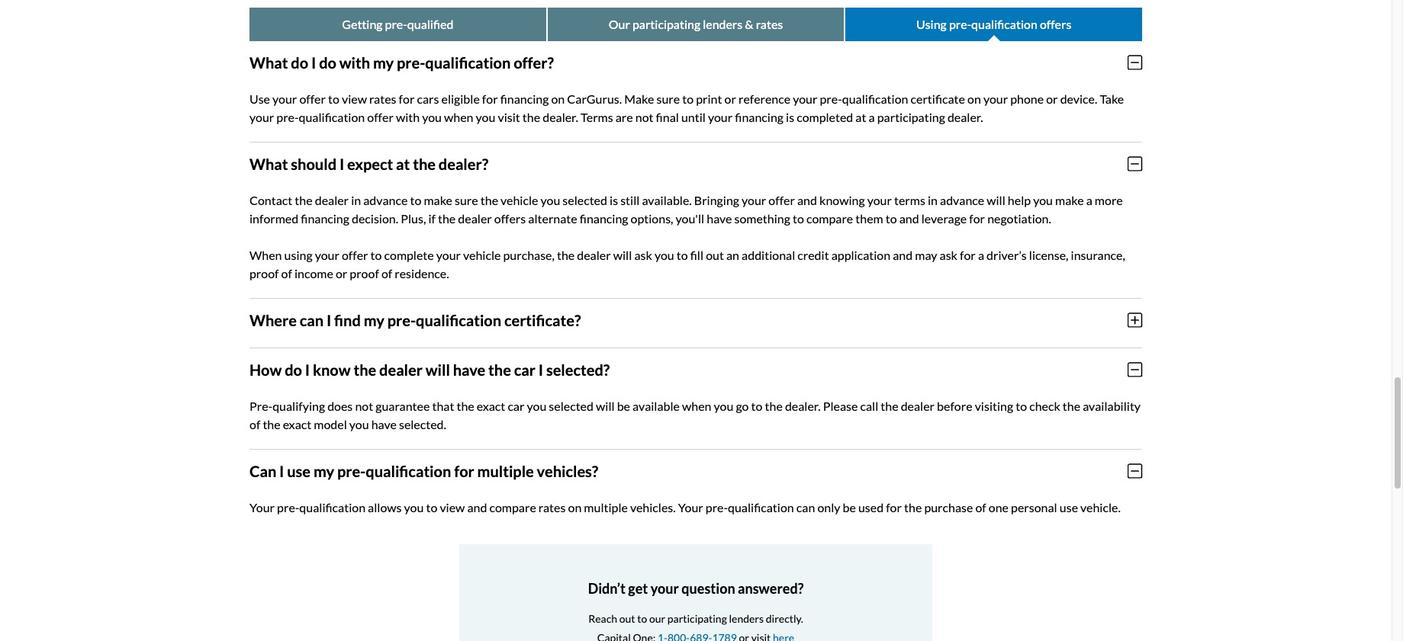 Task type: describe. For each thing, give the bounding box(es) containing it.
question
[[682, 580, 735, 597]]

the down 'certificate?'
[[488, 361, 511, 379]]

qualification up the completed
[[842, 91, 908, 106]]

qualification inside dropdown button
[[366, 462, 451, 480]]

your down use
[[249, 110, 274, 124]]

bringing
[[694, 193, 739, 207]]

minus square image for can i use my pre-qualification for multiple vehicles?
[[1127, 463, 1142, 480]]

use your offer to view rates for cars eligible for financing on cargurus. make sure to print or reference your pre-qualification certificate on your phone or device. take your pre-qualification offer with you when you visit the dealer. terms are not final until your financing is completed at a participating dealer.
[[249, 91, 1124, 124]]

what do i do with my pre-qualification offer?
[[249, 53, 554, 71]]

use
[[249, 91, 270, 106]]

qualified
[[407, 16, 454, 31]]

participating inside the "use your offer to view rates for cars eligible for financing on cargurus. make sure to print or reference your pre-qualification certificate on your phone or device. take your pre-qualification offer with you when you visit the dealer. terms are not final until your financing is completed at a participating dealer."
[[877, 110, 945, 124]]

you up alternate
[[541, 193, 560, 207]]

a inside the "use your offer to view rates for cars eligible for financing on cargurus. make sure to print or reference your pre-qualification certificate on your phone or device. take your pre-qualification offer with you when you visit the dealer. terms are not final until your financing is completed at a participating dealer."
[[869, 110, 875, 124]]

what do i do with my pre-qualification offer? button
[[249, 41, 1142, 84]]

personal
[[1011, 500, 1057, 515]]

how do i know the dealer will have the car i selected? button
[[249, 348, 1142, 391]]

application
[[831, 248, 890, 262]]

terms
[[894, 193, 925, 207]]

will inside dropdown button
[[426, 361, 450, 379]]

directly.
[[766, 613, 803, 626]]

dealer inside pre-qualifying does not guarantee that the exact car you selected will be available when you go to the dealer. please call the dealer before visiting to check the availability of the exact model you have selected.
[[901, 399, 935, 413]]

your down print
[[708, 110, 733, 124]]

should
[[291, 155, 337, 173]]

the right the if
[[438, 211, 456, 226]]

and down 'can i use my pre-qualification for multiple vehicles?'
[[467, 500, 487, 515]]

or inside the when using your offer to complete your vehicle purchase, the dealer will ask you to fill out an additional credit application and may ask for a driver's license, insurance, proof of income or proof of residence.
[[336, 266, 347, 280]]

are
[[616, 110, 633, 124]]

offers inside contact the dealer in advance to make sure the vehicle you selected is still available. bringing your offer and knowing your terms in advance will help you make a more informed financing decision. plus, if the dealer offers alternate financing options, you'll have something to compare them to and leverage for negotiation.
[[494, 211, 526, 226]]

the right know
[[354, 361, 376, 379]]

for inside contact the dealer in advance to make sure the vehicle you selected is still available. bringing your offer and knowing your terms in advance will help you make a more informed financing decision. plus, if the dealer offers alternate financing options, you'll have something to compare them to and leverage for negotiation.
[[969, 211, 985, 226]]

vehicles?
[[537, 462, 598, 480]]

can i use my pre-qualification for multiple vehicles?
[[249, 462, 598, 480]]

using pre-qualification offers button
[[846, 7, 1142, 41]]

when inside pre-qualifying does not guarantee that the exact car you selected will be available when you go to the dealer. please call the dealer before visiting to check the availability of the exact model you have selected.
[[682, 399, 711, 413]]

to right go
[[751, 399, 763, 413]]

out inside the when using your offer to complete your vehicle purchase, the dealer will ask you to fill out an additional credit application and may ask for a driver's license, insurance, proof of income or proof of residence.
[[706, 248, 724, 262]]

vehicle inside the when using your offer to complete your vehicle purchase, the dealer will ask you to fill out an additional credit application and may ask for a driver's license, insurance, proof of income or proof of residence.
[[463, 248, 501, 262]]

when using your offer to complete your vehicle purchase, the dealer will ask you to fill out an additional credit application and may ask for a driver's license, insurance, proof of income or proof of residence.
[[249, 248, 1125, 280]]

2 make from the left
[[1055, 193, 1084, 207]]

still
[[620, 193, 640, 207]]

you left visit
[[476, 110, 495, 124]]

1 horizontal spatial be
[[843, 500, 856, 515]]

vehicles.
[[630, 500, 676, 515]]

offers inside button
[[1040, 16, 1071, 31]]

your left "phone"
[[983, 91, 1008, 106]]

you inside the when using your offer to complete your vehicle purchase, the dealer will ask you to fill out an additional credit application and may ask for a driver's license, insurance, proof of income or proof of residence.
[[655, 248, 674, 262]]

more
[[1095, 193, 1123, 207]]

eligible
[[441, 91, 480, 106]]

vehicle.
[[1080, 500, 1121, 515]]

1 horizontal spatial exact
[[477, 399, 505, 413]]

offer?
[[514, 53, 554, 71]]

is inside contact the dealer in advance to make sure the vehicle you selected is still available. bringing your offer and knowing your terms in advance will help you make a more informed financing decision. plus, if the dealer offers alternate financing options, you'll have something to compare them to and leverage for negotiation.
[[610, 193, 618, 207]]

for left "cars"
[[399, 91, 415, 106]]

cars
[[417, 91, 439, 106]]

contact the dealer in advance to make sure the vehicle you selected is still available. bringing your offer and knowing your terms in advance will help you make a more informed financing decision. plus, if the dealer offers alternate financing options, you'll have something to compare them to and leverage for negotiation.
[[249, 193, 1123, 226]]

your up residence.
[[436, 248, 461, 262]]

vehicle inside contact the dealer in advance to make sure the vehicle you selected is still available. bringing your offer and knowing your terms in advance will help you make a more informed financing decision. plus, if the dealer offers alternate financing options, you'll have something to compare them to and leverage for negotiation.
[[501, 193, 538, 207]]

one
[[989, 500, 1009, 515]]

license,
[[1029, 248, 1069, 262]]

driver's
[[987, 248, 1027, 262]]

model
[[314, 417, 347, 432]]

you down "cars"
[[422, 110, 442, 124]]

using pre-qualification offers tab panel
[[249, 41, 1142, 532]]

visiting
[[975, 399, 1013, 413]]

be inside pre-qualifying does not guarantee that the exact car you selected will be available when you go to the dealer. please call the dealer before visiting to check the availability of the exact model you have selected.
[[617, 399, 630, 413]]

available
[[633, 399, 680, 413]]

1 horizontal spatial view
[[440, 500, 465, 515]]

getting
[[342, 16, 383, 31]]

how do i know the dealer will have the car i selected?
[[249, 361, 610, 379]]

certificate?
[[504, 311, 581, 329]]

you right help in the right top of the page
[[1033, 193, 1053, 207]]

didn't
[[588, 580, 626, 597]]

will inside the when using your offer to complete your vehicle purchase, the dealer will ask you to fill out an additional credit application and may ask for a driver's license, insurance, proof of income or proof of residence.
[[613, 248, 632, 262]]

reach
[[588, 613, 617, 626]]

dealer down "should"
[[315, 193, 349, 207]]

financing down still in the top of the page
[[580, 211, 628, 226]]

the inside the when using your offer to complete your vehicle purchase, the dealer will ask you to fill out an additional credit application and may ask for a driver's license, insurance, proof of income or proof of residence.
[[557, 248, 575, 262]]

may
[[915, 248, 937, 262]]

dealer right the if
[[458, 211, 492, 226]]

credit
[[798, 248, 829, 262]]

device.
[[1060, 91, 1097, 106]]

income
[[294, 266, 333, 280]]

your pre-qualification allows you to view and compare rates on multiple vehicles. your pre-qualification can only be used for the purchase of one personal use vehicle.
[[249, 500, 1121, 515]]

dealer. inside pre-qualifying does not guarantee that the exact car you selected will be available when you go to the dealer. please call the dealer before visiting to check the availability of the exact model you have selected.
[[785, 399, 821, 413]]

to up plus,
[[410, 193, 421, 207]]

before
[[937, 399, 972, 413]]

reach out to our participating lenders directly.
[[588, 613, 803, 626]]

lenders inside button
[[703, 16, 743, 31]]

can
[[249, 462, 276, 480]]

informed
[[249, 211, 298, 226]]

plus,
[[401, 211, 426, 226]]

will inside pre-qualifying does not guarantee that the exact car you selected will be available when you go to the dealer. please call the dealer before visiting to check the availability of the exact model you have selected.
[[596, 399, 615, 413]]

of left one
[[975, 500, 986, 515]]

offer inside the when using your offer to complete your vehicle purchase, the dealer will ask you to fill out an additional credit application and may ask for a driver's license, insurance, proof of income or proof of residence.
[[342, 248, 368, 262]]

you'll
[[676, 211, 704, 226]]

our
[[609, 16, 630, 31]]

1 vertical spatial lenders
[[729, 613, 764, 626]]

selected?
[[546, 361, 610, 379]]

is inside the "use your offer to view rates for cars eligible for financing on cargurus. make sure to print or reference your pre-qualification certificate on your phone or device. take your pre-qualification offer with you when you visit the dealer. terms are not final until your financing is completed at a participating dealer."
[[786, 110, 794, 124]]

your right get
[[651, 580, 679, 597]]

with inside 'dropdown button'
[[339, 53, 370, 71]]

please
[[823, 399, 858, 413]]

the right go
[[765, 399, 783, 413]]

2 horizontal spatial or
[[1046, 91, 1058, 106]]

use inside can i use my pre-qualification for multiple vehicles? dropdown button
[[287, 462, 311, 480]]

fill
[[690, 248, 703, 262]]

qualification up "should"
[[299, 110, 365, 124]]

selected.
[[399, 417, 446, 432]]

visit
[[498, 110, 520, 124]]

something
[[734, 211, 790, 226]]

dealer?
[[439, 155, 488, 173]]

our participating lenders & rates
[[609, 16, 783, 31]]

have inside pre-qualifying does not guarantee that the exact car you selected will be available when you go to the dealer. please call the dealer before visiting to check the availability of the exact model you have selected.
[[371, 417, 397, 432]]

financing up visit
[[500, 91, 549, 106]]

the left 'purchase'
[[904, 500, 922, 515]]

certificate
[[911, 91, 965, 106]]

participating inside button
[[632, 16, 700, 31]]

car inside pre-qualifying does not guarantee that the exact car you selected will be available when you go to the dealer. please call the dealer before visiting to check the availability of the exact model you have selected.
[[508, 399, 524, 413]]

your up the completed
[[793, 91, 817, 106]]

qualification left allows on the bottom left
[[299, 500, 365, 515]]

the right check
[[1063, 399, 1080, 413]]

your right use
[[272, 91, 297, 106]]

using
[[284, 248, 312, 262]]

1 horizontal spatial or
[[724, 91, 736, 106]]

does
[[327, 399, 353, 413]]

for up visit
[[482, 91, 498, 106]]

my inside button
[[364, 311, 384, 329]]

them
[[856, 211, 883, 226]]

sure inside the "use your offer to view rates for cars eligible for financing on cargurus. make sure to print or reference your pre-qualification certificate on your phone or device. take your pre-qualification offer with you when you visit the dealer. terms are not final until your financing is completed at a participating dealer."
[[656, 91, 680, 106]]

i for expect
[[339, 155, 344, 173]]

0 horizontal spatial dealer.
[[543, 110, 578, 124]]

what for what should i expect at the dealer?
[[249, 155, 288, 173]]

an
[[726, 248, 739, 262]]

the right call
[[881, 399, 898, 413]]

1 horizontal spatial use
[[1060, 500, 1078, 515]]

our participating lenders & rates button
[[548, 7, 844, 41]]

the down dealer?
[[480, 193, 498, 207]]

what should i expect at the dealer?
[[249, 155, 488, 173]]

to left complete
[[370, 248, 382, 262]]

at inside the "use your offer to view rates for cars eligible for financing on cargurus. make sure to print or reference your pre-qualification certificate on your phone or device. take your pre-qualification offer with you when you visit the dealer. terms are not final until your financing is completed at a participating dealer."
[[856, 110, 866, 124]]

additional
[[742, 248, 795, 262]]

a inside contact the dealer in advance to make sure the vehicle you selected is still available. bringing your offer and knowing your terms in advance will help you make a more informed financing decision. plus, if the dealer offers alternate financing options, you'll have something to compare them to and leverage for negotiation.
[[1086, 193, 1092, 207]]

and left knowing
[[797, 193, 817, 207]]

to left fill at top
[[677, 248, 688, 262]]

plus square image
[[1127, 312, 1142, 329]]

offer inside contact the dealer in advance to make sure the vehicle you selected is still available. bringing your offer and knowing your terms in advance will help you make a more informed financing decision. plus, if the dealer offers alternate financing options, you'll have something to compare them to and leverage for negotiation.
[[769, 193, 795, 207]]

used
[[858, 500, 884, 515]]

selected inside contact the dealer in advance to make sure the vehicle you selected is still available. bringing your offer and knowing your terms in advance will help you make a more informed financing decision. plus, if the dealer offers alternate financing options, you'll have something to compare them to and leverage for negotiation.
[[563, 193, 607, 207]]

make
[[624, 91, 654, 106]]

my inside dropdown button
[[314, 462, 334, 480]]

you left go
[[714, 399, 733, 413]]

compare inside contact the dealer in advance to make sure the vehicle you selected is still available. bringing your offer and knowing your terms in advance will help you make a more informed financing decision. plus, if the dealer offers alternate financing options, you'll have something to compare them to and leverage for negotiation.
[[806, 211, 853, 226]]

your up something
[[742, 193, 766, 207]]

pre- inside dropdown button
[[337, 462, 366, 480]]

&
[[745, 16, 754, 31]]

qualification inside button
[[416, 311, 501, 329]]

if
[[428, 211, 436, 226]]

go
[[736, 399, 749, 413]]

2 proof from the left
[[350, 266, 379, 280]]

you down selected?
[[527, 399, 547, 413]]

qualifying
[[272, 399, 325, 413]]

pre- inside button
[[387, 311, 416, 329]]

1 vertical spatial can
[[796, 500, 815, 515]]



Task type: locate. For each thing, give the bounding box(es) containing it.
call
[[860, 399, 878, 413]]

with down "cars"
[[396, 110, 420, 124]]

using pre-qualification offers
[[916, 16, 1071, 31]]

offers
[[1040, 16, 1071, 31], [494, 211, 526, 226]]

getting pre-qualified button
[[249, 7, 546, 41]]

dealer up guarantee
[[379, 361, 423, 379]]

and inside the when using your offer to complete your vehicle purchase, the dealer will ask you to fill out an additional credit application and may ask for a driver's license, insurance, proof of income or proof of residence.
[[893, 248, 913, 262]]

minus square image for what do i do with my pre-qualification offer?
[[1127, 54, 1142, 71]]

0 vertical spatial be
[[617, 399, 630, 413]]

0 horizontal spatial be
[[617, 399, 630, 413]]

to right them
[[886, 211, 897, 226]]

0 vertical spatial multiple
[[477, 462, 534, 480]]

0 horizontal spatial offers
[[494, 211, 526, 226]]

0 horizontal spatial compare
[[489, 500, 536, 515]]

1 horizontal spatial multiple
[[584, 500, 628, 515]]

0 horizontal spatial rates
[[369, 91, 396, 106]]

minus square image
[[1127, 155, 1142, 172], [1127, 463, 1142, 480]]

0 vertical spatial car
[[514, 361, 536, 379]]

your down can
[[249, 500, 275, 515]]

for right leverage
[[969, 211, 985, 226]]

0 horizontal spatial ask
[[634, 248, 652, 262]]

0 horizontal spatial out
[[619, 613, 635, 626]]

print
[[696, 91, 722, 106]]

qualification
[[971, 16, 1037, 31], [425, 53, 511, 71], [842, 91, 908, 106], [299, 110, 365, 124], [416, 311, 501, 329], [366, 462, 451, 480], [299, 500, 365, 515], [728, 500, 794, 515]]

selected down selected?
[[549, 399, 594, 413]]

take
[[1100, 91, 1124, 106]]

answered?
[[738, 580, 804, 597]]

0 horizontal spatial proof
[[249, 266, 279, 280]]

car inside dropdown button
[[514, 361, 536, 379]]

of inside pre-qualifying does not guarantee that the exact car you selected will be available when you go to the dealer. please call the dealer before visiting to check the availability of the exact model you have selected.
[[249, 417, 260, 432]]

for inside the when using your offer to complete your vehicle purchase, the dealer will ask you to fill out an additional credit application and may ask for a driver's license, insurance, proof of income or proof of residence.
[[960, 248, 976, 262]]

qualification inside 'dropdown button'
[[425, 53, 511, 71]]

proof down when
[[249, 266, 279, 280]]

2 ask from the left
[[940, 248, 958, 262]]

ask right 'may'
[[940, 248, 958, 262]]

view inside the "use your offer to view rates for cars eligible for financing on cargurus. make sure to print or reference your pre-qualification certificate on your phone or device. take your pre-qualification offer with you when you visit the dealer. terms are not final until your financing is completed at a participating dealer."
[[342, 91, 367, 106]]

compare
[[806, 211, 853, 226], [489, 500, 536, 515]]

1 horizontal spatial out
[[706, 248, 724, 262]]

is
[[786, 110, 794, 124], [610, 193, 618, 207]]

1 what from the top
[[249, 53, 288, 71]]

for down that
[[454, 462, 474, 480]]

can i use my pre-qualification for multiple vehicles? button
[[249, 450, 1142, 493]]

1 advance from the left
[[363, 193, 408, 207]]

financing
[[500, 91, 549, 106], [735, 110, 784, 124], [301, 211, 349, 226], [580, 211, 628, 226]]

0 horizontal spatial view
[[342, 91, 367, 106]]

a inside the when using your offer to complete your vehicle purchase, the dealer will ask you to fill out an additional credit application and may ask for a driver's license, insurance, proof of income or proof of residence.
[[978, 248, 984, 262]]

get
[[628, 580, 648, 597]]

phone
[[1010, 91, 1044, 106]]

2 your from the left
[[678, 500, 703, 515]]

sure
[[656, 91, 680, 106], [455, 193, 478, 207]]

2 vertical spatial a
[[978, 248, 984, 262]]

the right that
[[457, 399, 474, 413]]

is down reference
[[786, 110, 794, 124]]

dealer left before at the right bottom of page
[[901, 399, 935, 413]]

not inside the "use your offer to view rates for cars eligible for financing on cargurus. make sure to print or reference your pre-qualification certificate on your phone or device. take your pre-qualification offer with you when you visit the dealer. terms are not final until your financing is completed at a participating dealer."
[[635, 110, 654, 124]]

contact
[[249, 193, 292, 207]]

or right "phone"
[[1046, 91, 1058, 106]]

0 vertical spatial can
[[300, 311, 324, 329]]

0 horizontal spatial is
[[610, 193, 618, 207]]

the inside the "use your offer to view rates for cars eligible for financing on cargurus. make sure to print or reference your pre-qualification certificate on your phone or device. take your pre-qualification offer with you when you visit the dealer. terms are not final until your financing is completed at a participating dealer."
[[523, 110, 540, 124]]

with
[[339, 53, 370, 71], [396, 110, 420, 124]]

of down complete
[[381, 266, 392, 280]]

0 vertical spatial use
[[287, 462, 311, 480]]

1 vertical spatial exact
[[283, 417, 311, 432]]

knowing
[[819, 193, 865, 207]]

to left check
[[1016, 399, 1027, 413]]

dealer. left the "please"
[[785, 399, 821, 413]]

residence.
[[395, 266, 449, 280]]

1 vertical spatial when
[[682, 399, 711, 413]]

a right the completed
[[869, 110, 875, 124]]

a left more
[[1086, 193, 1092, 207]]

0 vertical spatial out
[[706, 248, 724, 262]]

pre- inside 'dropdown button'
[[397, 53, 425, 71]]

qualification right using
[[971, 16, 1037, 31]]

participating
[[632, 16, 700, 31], [877, 110, 945, 124], [667, 613, 727, 626]]

offer down decision. on the left top
[[342, 248, 368, 262]]

offer
[[299, 91, 326, 106], [367, 110, 394, 124], [769, 193, 795, 207], [342, 248, 368, 262]]

cargurus.
[[567, 91, 622, 106]]

what inside what do i do with my pre-qualification offer? 'dropdown button'
[[249, 53, 288, 71]]

1 horizontal spatial compare
[[806, 211, 853, 226]]

will down options,
[[613, 248, 632, 262]]

2 advance from the left
[[940, 193, 984, 207]]

0 horizontal spatial when
[[444, 110, 473, 124]]

0 horizontal spatial exact
[[283, 417, 311, 432]]

my down getting pre-qualified button
[[373, 53, 394, 71]]

with inside the "use your offer to view rates for cars eligible for financing on cargurus. make sure to print or reference your pre-qualification certificate on your phone or device. take your pre-qualification offer with you when you visit the dealer. terms are not final until your financing is completed at a participating dealer."
[[396, 110, 420, 124]]

1 horizontal spatial in
[[928, 193, 938, 207]]

i inside 'dropdown button'
[[311, 53, 316, 71]]

of down pre-
[[249, 417, 260, 432]]

is left still in the top of the page
[[610, 193, 618, 207]]

use right can
[[287, 462, 311, 480]]

when down the eligible
[[444, 110, 473, 124]]

have inside dropdown button
[[453, 361, 485, 379]]

the
[[523, 110, 540, 124], [413, 155, 436, 173], [295, 193, 313, 207], [480, 193, 498, 207], [438, 211, 456, 226], [557, 248, 575, 262], [354, 361, 376, 379], [488, 361, 511, 379], [457, 399, 474, 413], [765, 399, 783, 413], [881, 399, 898, 413], [1063, 399, 1080, 413], [263, 417, 280, 432], [904, 500, 922, 515]]

2 horizontal spatial dealer.
[[948, 110, 983, 124]]

to left our
[[637, 613, 647, 626]]

1 vertical spatial minus square image
[[1127, 361, 1142, 378]]

when inside the "use your offer to view rates for cars eligible for financing on cargurus. make sure to print or reference your pre-qualification certificate on your phone or device. take your pre-qualification offer with you when you visit the dealer. terms are not final until your financing is completed at a participating dealer."
[[444, 110, 473, 124]]

can inside where can i find my pre-qualification certificate? button
[[300, 311, 324, 329]]

be left available
[[617, 399, 630, 413]]

make
[[424, 193, 452, 207], [1055, 193, 1084, 207]]

sure down dealer?
[[455, 193, 478, 207]]

until
[[681, 110, 706, 124]]

2 vertical spatial participating
[[667, 613, 727, 626]]

what should i expect at the dealer? button
[[249, 142, 1142, 185]]

you right allows on the bottom left
[[404, 500, 424, 515]]

1 horizontal spatial make
[[1055, 193, 1084, 207]]

minus square image for how do i know the dealer will have the car i selected?
[[1127, 361, 1142, 378]]

to right something
[[793, 211, 804, 226]]

1 minus square image from the top
[[1127, 155, 1142, 172]]

0 vertical spatial when
[[444, 110, 473, 124]]

1 vertical spatial what
[[249, 155, 288, 173]]

1 horizontal spatial rates
[[539, 500, 566, 515]]

0 vertical spatial vehicle
[[501, 193, 538, 207]]

1 horizontal spatial your
[[678, 500, 703, 515]]

1 vertical spatial offers
[[494, 211, 526, 226]]

0 vertical spatial offers
[[1040, 16, 1071, 31]]

will inside contact the dealer in advance to make sure the vehicle you selected is still available. bringing your offer and knowing your terms in advance will help you make a more informed financing decision. plus, if the dealer offers alternate financing options, you'll have something to compare them to and leverage for negotiation.
[[987, 193, 1005, 207]]

to down 'can i use my pre-qualification for multiple vehicles?'
[[426, 500, 437, 515]]

on
[[551, 91, 565, 106], [967, 91, 981, 106], [568, 500, 582, 515]]

proof
[[249, 266, 279, 280], [350, 266, 379, 280]]

1 vertical spatial multiple
[[584, 500, 628, 515]]

1 in from the left
[[351, 193, 361, 207]]

what for what do i do with my pre-qualification offer?
[[249, 53, 288, 71]]

not down make
[[635, 110, 654, 124]]

have up that
[[453, 361, 485, 379]]

0 horizontal spatial sure
[[455, 193, 478, 207]]

allows
[[368, 500, 402, 515]]

1 vertical spatial be
[[843, 500, 856, 515]]

completed
[[797, 110, 853, 124]]

1 vertical spatial with
[[396, 110, 420, 124]]

will up that
[[426, 361, 450, 379]]

in up decision. on the left top
[[351, 193, 361, 207]]

1 your from the left
[[249, 500, 275, 515]]

at inside dropdown button
[[396, 155, 410, 173]]

on right certificate
[[967, 91, 981, 106]]

0 vertical spatial have
[[707, 211, 732, 226]]

0 vertical spatial rates
[[756, 16, 783, 31]]

0 vertical spatial participating
[[632, 16, 700, 31]]

what up contact
[[249, 155, 288, 173]]

1 vertical spatial a
[[1086, 193, 1092, 207]]

rates right &
[[756, 16, 783, 31]]

1 horizontal spatial sure
[[656, 91, 680, 106]]

advance up decision. on the left top
[[363, 193, 408, 207]]

2 vertical spatial rates
[[539, 500, 566, 515]]

1 horizontal spatial ask
[[940, 248, 958, 262]]

offer right use
[[299, 91, 326, 106]]

use
[[287, 462, 311, 480], [1060, 500, 1078, 515]]

vehicle up alternate
[[501, 193, 538, 207]]

0 horizontal spatial multiple
[[477, 462, 534, 480]]

financing down reference
[[735, 110, 784, 124]]

at
[[856, 110, 866, 124], [396, 155, 410, 173]]

0 horizontal spatial have
[[371, 417, 397, 432]]

i for know
[[305, 361, 310, 379]]

leverage
[[921, 211, 967, 226]]

help
[[1008, 193, 1031, 207]]

2 vertical spatial have
[[371, 417, 397, 432]]

rates down the vehicles?
[[539, 500, 566, 515]]

1 vertical spatial at
[[396, 155, 410, 173]]

1 vertical spatial compare
[[489, 500, 536, 515]]

financing up using
[[301, 211, 349, 226]]

not inside pre-qualifying does not guarantee that the exact car you selected will be available when you go to the dealer. please call the dealer before visiting to check the availability of the exact model you have selected.
[[355, 399, 373, 413]]

1 horizontal spatial dealer.
[[785, 399, 821, 413]]

1 horizontal spatial with
[[396, 110, 420, 124]]

final
[[656, 110, 679, 124]]

of down using
[[281, 266, 292, 280]]

0 horizontal spatial or
[[336, 266, 347, 280]]

where can i find my pre-qualification certificate? button
[[249, 299, 1142, 341]]

1 vertical spatial rates
[[369, 91, 396, 106]]

lenders
[[703, 16, 743, 31], [729, 613, 764, 626]]

1 horizontal spatial have
[[453, 361, 485, 379]]

1 ask from the left
[[634, 248, 652, 262]]

do for know
[[285, 361, 302, 379]]

participating right our
[[632, 16, 700, 31]]

out left an
[[706, 248, 724, 262]]

2 in from the left
[[928, 193, 938, 207]]

2 horizontal spatial rates
[[756, 16, 783, 31]]

the right purchase,
[[557, 248, 575, 262]]

0 vertical spatial at
[[856, 110, 866, 124]]

0 horizontal spatial advance
[[363, 193, 408, 207]]

be right only
[[843, 500, 856, 515]]

minus square image inside what do i do with my pre-qualification offer? 'dropdown button'
[[1127, 54, 1142, 71]]

the left dealer?
[[413, 155, 436, 173]]

of
[[281, 266, 292, 280], [381, 266, 392, 280], [249, 417, 260, 432], [975, 500, 986, 515]]

view
[[342, 91, 367, 106], [440, 500, 465, 515]]

reference
[[738, 91, 791, 106]]

options,
[[631, 211, 673, 226]]

pre-qualifying does not guarantee that the exact car you selected will be available when you go to the dealer. please call the dealer before visiting to check the availability of the exact model you have selected.
[[249, 399, 1141, 432]]

1 horizontal spatial not
[[635, 110, 654, 124]]

your up them
[[867, 193, 892, 207]]

do for do
[[291, 53, 308, 71]]

my
[[373, 53, 394, 71], [364, 311, 384, 329], [314, 462, 334, 480]]

lenders left directly.
[[729, 613, 764, 626]]

1 vertical spatial out
[[619, 613, 635, 626]]

rates inside the our participating lenders & rates button
[[756, 16, 783, 31]]

what inside what should i expect at the dealer? dropdown button
[[249, 155, 288, 173]]

have down guarantee
[[371, 417, 397, 432]]

purchase
[[924, 500, 973, 515]]

dealer inside dropdown button
[[379, 361, 423, 379]]

availability
[[1083, 399, 1141, 413]]

expect
[[347, 155, 393, 173]]

1 horizontal spatial proof
[[350, 266, 379, 280]]

1 horizontal spatial at
[[856, 110, 866, 124]]

1 vertical spatial view
[[440, 500, 465, 515]]

where
[[249, 311, 297, 329]]

and down terms at the top right of the page
[[899, 211, 919, 226]]

sure up final
[[656, 91, 680, 106]]

exact down qualifying
[[283, 417, 311, 432]]

dealer. left terms
[[543, 110, 578, 124]]

check
[[1029, 399, 1060, 413]]

0 vertical spatial not
[[635, 110, 654, 124]]

1 horizontal spatial when
[[682, 399, 711, 413]]

2 horizontal spatial have
[[707, 211, 732, 226]]

frequently asked questions tab list
[[249, 7, 1142, 41]]

purchase,
[[503, 248, 555, 262]]

your
[[249, 500, 275, 515], [678, 500, 703, 515]]

2 horizontal spatial on
[[967, 91, 981, 106]]

be
[[617, 399, 630, 413], [843, 500, 856, 515]]

1 vertical spatial participating
[[877, 110, 945, 124]]

qualification left only
[[728, 500, 794, 515]]

will
[[987, 193, 1005, 207], [613, 248, 632, 262], [426, 361, 450, 379], [596, 399, 615, 413]]

2 horizontal spatial a
[[1086, 193, 1092, 207]]

insurance,
[[1071, 248, 1125, 262]]

1 vertical spatial sure
[[455, 193, 478, 207]]

will down selected?
[[596, 399, 615, 413]]

my down model
[[314, 462, 334, 480]]

have inside contact the dealer in advance to make sure the vehicle you selected is still available. bringing your offer and knowing your terms in advance will help you make a more informed financing decision. plus, if the dealer offers alternate financing options, you'll have something to compare them to and leverage for negotiation.
[[707, 211, 732, 226]]

0 vertical spatial selected
[[563, 193, 607, 207]]

what
[[249, 53, 288, 71], [249, 155, 288, 173]]

to
[[328, 91, 339, 106], [682, 91, 694, 106], [410, 193, 421, 207], [793, 211, 804, 226], [886, 211, 897, 226], [370, 248, 382, 262], [677, 248, 688, 262], [751, 399, 763, 413], [1016, 399, 1027, 413], [426, 500, 437, 515], [637, 613, 647, 626]]

how
[[249, 361, 282, 379]]

at right the completed
[[856, 110, 866, 124]]

1 horizontal spatial on
[[568, 500, 582, 515]]

sure inside contact the dealer in advance to make sure the vehicle you selected is still available. bringing your offer and knowing your terms in advance will help you make a more informed financing decision. plus, if the dealer offers alternate financing options, you'll have something to compare them to and leverage for negotiation.
[[455, 193, 478, 207]]

1 vertical spatial have
[[453, 361, 485, 379]]

for right used
[[886, 500, 902, 515]]

getting pre-qualified
[[342, 16, 454, 31]]

qualification inside button
[[971, 16, 1037, 31]]

selected inside pre-qualifying does not guarantee that the exact car you selected will be available when you go to the dealer. please call the dealer before visiting to check the availability of the exact model you have selected.
[[549, 399, 594, 413]]

multiple inside dropdown button
[[477, 462, 534, 480]]

qualification up how do i know the dealer will have the car i selected?
[[416, 311, 501, 329]]

dealer inside the when using your offer to complete your vehicle purchase, the dealer will ask you to fill out an additional credit application and may ask for a driver's license, insurance, proof of income or proof of residence.
[[577, 248, 611, 262]]

0 horizontal spatial at
[[396, 155, 410, 173]]

minus square image inside what should i expect at the dealer? dropdown button
[[1127, 155, 1142, 172]]

that
[[432, 399, 454, 413]]

my inside 'dropdown button'
[[373, 53, 394, 71]]

0 vertical spatial is
[[786, 110, 794, 124]]

1 minus square image from the top
[[1127, 54, 1142, 71]]

2 what from the top
[[249, 155, 288, 173]]

0 horizontal spatial make
[[424, 193, 452, 207]]

1 vertical spatial use
[[1060, 500, 1078, 515]]

alternate
[[528, 211, 577, 226]]

multiple
[[477, 462, 534, 480], [584, 500, 628, 515]]

complete
[[384, 248, 434, 262]]

1 proof from the left
[[249, 266, 279, 280]]

a
[[869, 110, 875, 124], [1086, 193, 1092, 207], [978, 248, 984, 262]]

i for find
[[327, 311, 331, 329]]

or right print
[[724, 91, 736, 106]]

proof up find
[[350, 266, 379, 280]]

you down does
[[349, 417, 369, 432]]

minus square image
[[1127, 54, 1142, 71], [1127, 361, 1142, 378]]

available.
[[642, 193, 692, 207]]

our
[[649, 613, 665, 626]]

advance up leverage
[[940, 193, 984, 207]]

0 vertical spatial minus square image
[[1127, 54, 1142, 71]]

in up leverage
[[928, 193, 938, 207]]

0 horizontal spatial your
[[249, 500, 275, 515]]

i for do
[[311, 53, 316, 71]]

0 vertical spatial view
[[342, 91, 367, 106]]

can left only
[[796, 500, 815, 515]]

minus square image for what should i expect at the dealer?
[[1127, 155, 1142, 172]]

to up "until"
[[682, 91, 694, 106]]

do inside 'how do i know the dealer will have the car i selected?' dropdown button
[[285, 361, 302, 379]]

negotiation.
[[987, 211, 1051, 226]]

1 vertical spatial my
[[364, 311, 384, 329]]

0 horizontal spatial not
[[355, 399, 373, 413]]

0 vertical spatial a
[[869, 110, 875, 124]]

0 vertical spatial exact
[[477, 399, 505, 413]]

your up income
[[315, 248, 339, 262]]

the down pre-
[[263, 417, 280, 432]]

didn't get your question answered?
[[588, 580, 804, 597]]

2 minus square image from the top
[[1127, 463, 1142, 480]]

know
[[313, 361, 351, 379]]

minus square image inside can i use my pre-qualification for multiple vehicles? dropdown button
[[1127, 463, 1142, 480]]

2 minus square image from the top
[[1127, 361, 1142, 378]]

0 vertical spatial minus square image
[[1127, 155, 1142, 172]]

guarantee
[[376, 399, 430, 413]]

qualification up the eligible
[[425, 53, 511, 71]]

1 horizontal spatial offers
[[1040, 16, 1071, 31]]

1 make from the left
[[424, 193, 452, 207]]

the right contact
[[295, 193, 313, 207]]

to up "should"
[[328, 91, 339, 106]]

for inside can i use my pre-qualification for multiple vehicles? dropdown button
[[454, 462, 474, 480]]

multiple left the vehicles?
[[477, 462, 534, 480]]

what up use
[[249, 53, 288, 71]]

1 vertical spatial not
[[355, 399, 373, 413]]

vehicle
[[501, 193, 538, 207], [463, 248, 501, 262]]

multiple left vehicles.
[[584, 500, 628, 515]]

1 vertical spatial car
[[508, 399, 524, 413]]

at right expect
[[396, 155, 410, 173]]

rates inside the "use your offer to view rates for cars eligible for financing on cargurus. make sure to print or reference your pre-qualification certificate on your phone or device. take your pre-qualification offer with you when you visit the dealer. terms are not final until your financing is completed at a participating dealer."
[[369, 91, 396, 106]]

minus square image inside 'how do i know the dealer will have the car i selected?' dropdown button
[[1127, 361, 1142, 378]]

0 vertical spatial compare
[[806, 211, 853, 226]]

rates down what do i do with my pre-qualification offer?
[[369, 91, 396, 106]]

0 vertical spatial lenders
[[703, 16, 743, 31]]

offer up expect
[[367, 110, 394, 124]]

have
[[707, 211, 732, 226], [453, 361, 485, 379], [371, 417, 397, 432]]

i inside button
[[327, 311, 331, 329]]

0 horizontal spatial with
[[339, 53, 370, 71]]

exact
[[477, 399, 505, 413], [283, 417, 311, 432]]

terms
[[581, 110, 613, 124]]

0 horizontal spatial on
[[551, 91, 565, 106]]

dealer down alternate
[[577, 248, 611, 262]]



Task type: vqa. For each thing, say whether or not it's contained in the screenshot.


